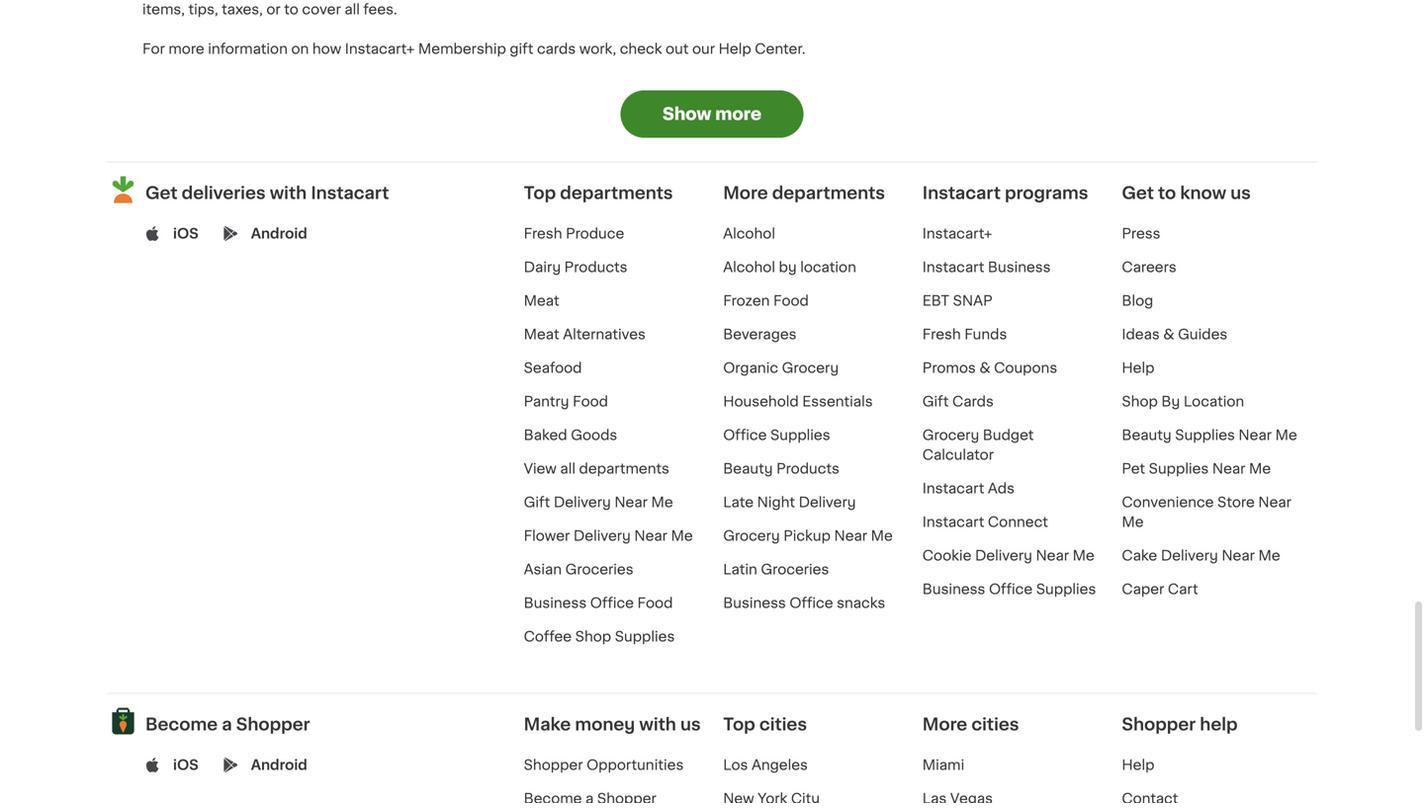 Task type: vqa. For each thing, say whether or not it's contained in the screenshot.
SNAP
yes



Task type: locate. For each thing, give the bounding box(es) containing it.
night
[[757, 496, 795, 510]]

1 vertical spatial android
[[251, 759, 307, 773]]

us
[[1230, 185, 1251, 202], [680, 717, 701, 734]]

& down funds
[[979, 361, 990, 375]]

android play store logo image
[[223, 226, 238, 241], [223, 758, 238, 773]]

all
[[560, 462, 576, 476]]

2 meat from the top
[[524, 328, 559, 341]]

me for convenience store near me
[[1122, 516, 1144, 529]]

1 horizontal spatial more
[[922, 717, 967, 734]]

0 vertical spatial products
[[564, 260, 627, 274]]

0 vertical spatial fresh
[[524, 227, 562, 241]]

alcohol for alcohol by location
[[723, 260, 775, 274]]

with for deliveries
[[270, 185, 307, 202]]

supplies down business office food link
[[615, 630, 675, 644]]

near right pickup
[[834, 529, 867, 543]]

1 vertical spatial meat
[[524, 328, 559, 341]]

view
[[524, 462, 557, 476]]

delivery
[[554, 496, 611, 510], [799, 496, 856, 510], [573, 529, 631, 543], [975, 549, 1032, 563], [1161, 549, 1218, 563]]

1 horizontal spatial products
[[776, 462, 839, 476]]

android play store logo image down become a shopper
[[223, 758, 238, 773]]

gift down view
[[524, 496, 550, 510]]

0 horizontal spatial beauty
[[723, 462, 773, 476]]

1 alcohol from the top
[[723, 227, 775, 241]]

1 android play store logo image from the top
[[223, 226, 238, 241]]

convenience
[[1122, 496, 1214, 510]]

0 vertical spatial alcohol
[[723, 227, 775, 241]]

2 ios from the top
[[173, 759, 199, 773]]

near inside convenience store near me
[[1258, 496, 1291, 510]]

0 vertical spatial more
[[723, 185, 768, 202]]

delivery down gift delivery near me
[[573, 529, 631, 543]]

with up opportunities
[[639, 717, 676, 734]]

me for grocery pickup near me
[[871, 529, 893, 543]]

groceries
[[565, 563, 633, 577], [761, 563, 829, 577]]

me for beauty supplies near me
[[1275, 429, 1297, 442]]

grocery up household essentials link
[[782, 361, 839, 375]]

me for gift delivery near me
[[651, 496, 673, 510]]

departments for more departments
[[772, 185, 885, 202]]

1 vertical spatial &
[[979, 361, 990, 375]]

1 vertical spatial shop
[[575, 630, 611, 644]]

seafood link
[[524, 361, 582, 375]]

angeles
[[752, 759, 808, 773]]

1 horizontal spatial groceries
[[761, 563, 829, 577]]

alcohol down alcohol "link"
[[723, 260, 775, 274]]

help link down shopper help
[[1122, 759, 1155, 773]]

office for business office food
[[590, 597, 634, 610]]

office up coffee shop supplies link
[[590, 597, 634, 610]]

beauty up the pet
[[1122, 429, 1172, 442]]

shopper
[[236, 717, 310, 734], [1122, 717, 1196, 734], [524, 759, 583, 773]]

grocery inside grocery budget calculator
[[922, 429, 979, 442]]

0 vertical spatial gift
[[922, 395, 949, 409]]

near down location
[[1239, 429, 1272, 442]]

meat down meat link
[[524, 328, 559, 341]]

instacart+
[[922, 227, 992, 241]]

fresh down the ebt
[[922, 328, 961, 341]]

1 help from the top
[[1122, 361, 1155, 375]]

2 groceries from the left
[[761, 563, 829, 577]]

2 get from the left
[[1122, 185, 1154, 202]]

supplies up pet supplies near me
[[1175, 429, 1235, 442]]

office supplies link
[[723, 429, 830, 442]]

delivery for get
[[1161, 549, 1218, 563]]

1 vertical spatial products
[[776, 462, 839, 476]]

alcohol for alcohol "link"
[[723, 227, 775, 241]]

los angeles
[[723, 759, 808, 773]]

instacart connect link
[[922, 516, 1048, 529]]

0 vertical spatial &
[[1163, 328, 1174, 341]]

1 vertical spatial instacart shopper app logo image
[[107, 705, 139, 738]]

android link for with
[[251, 224, 307, 244]]

1 horizontal spatial grocery
[[782, 361, 839, 375]]

meat down dairy
[[524, 294, 559, 308]]

business up coffee
[[524, 597, 587, 610]]

ios down deliveries
[[173, 227, 199, 241]]

help down shopper help
[[1122, 759, 1155, 773]]

ios for get
[[173, 227, 199, 241]]

1 vertical spatial ios
[[173, 759, 199, 773]]

1 vertical spatial food
[[573, 395, 608, 409]]

ios down become
[[173, 759, 199, 773]]

0 horizontal spatial fresh
[[524, 227, 562, 241]]

0 vertical spatial food
[[773, 294, 809, 308]]

android link for shopper
[[251, 756, 307, 776]]

alcohol link
[[723, 227, 775, 241]]

1 vertical spatial gift
[[524, 496, 550, 510]]

1 vertical spatial help
[[1122, 759, 1155, 773]]

products up "late night delivery" link at bottom right
[[776, 462, 839, 476]]

shopper for shopper help
[[1122, 717, 1196, 734]]

pet
[[1122, 462, 1145, 476]]

2 horizontal spatial grocery
[[922, 429, 979, 442]]

meat alternatives
[[524, 328, 646, 341]]

me inside convenience store near me
[[1122, 516, 1144, 529]]

groceries up business office snacks
[[761, 563, 829, 577]]

get left to
[[1122, 185, 1154, 202]]

1 vertical spatial with
[[639, 717, 676, 734]]

near for gift delivery near me
[[614, 496, 648, 510]]

get for get to know us
[[1122, 185, 1154, 202]]

near down connect
[[1036, 549, 1069, 563]]

android link
[[251, 224, 307, 244], [251, 756, 307, 776]]

fresh up dairy
[[524, 227, 562, 241]]

ios link for become
[[173, 756, 199, 776]]

0 horizontal spatial us
[[680, 717, 701, 734]]

near up flower delivery near me
[[614, 496, 648, 510]]

1 horizontal spatial us
[[1230, 185, 1251, 202]]

1 horizontal spatial shopper
[[524, 759, 583, 773]]

food up goods
[[573, 395, 608, 409]]

1 android link from the top
[[251, 224, 307, 244]]

2 help link from the top
[[1122, 759, 1155, 773]]

android down get deliveries with instacart
[[251, 227, 307, 241]]

gift cards
[[922, 395, 994, 409]]

& right ideas
[[1163, 328, 1174, 341]]

ios link down become
[[173, 756, 199, 776]]

0 horizontal spatial gift
[[524, 496, 550, 510]]

shop down business office food link
[[575, 630, 611, 644]]

0 vertical spatial meat
[[524, 294, 559, 308]]

careers
[[1122, 260, 1177, 274]]

1 vertical spatial android link
[[251, 756, 307, 776]]

0 vertical spatial ios link
[[173, 224, 199, 244]]

2 alcohol from the top
[[723, 260, 775, 274]]

meat
[[524, 294, 559, 308], [524, 328, 559, 341]]

android down become a shopper
[[251, 759, 307, 773]]

near down store
[[1222, 549, 1255, 563]]

household
[[723, 395, 799, 409]]

0 horizontal spatial cities
[[759, 717, 807, 734]]

2 ios link from the top
[[173, 756, 199, 776]]

shop by location
[[1122, 395, 1244, 409]]

1 horizontal spatial cities
[[971, 717, 1019, 734]]

shop
[[1122, 395, 1158, 409], [575, 630, 611, 644]]

0 vertical spatial help link
[[1122, 361, 1155, 375]]

pet supplies near me link
[[1122, 462, 1271, 476]]

departments up location
[[772, 185, 885, 202]]

more up alcohol "link"
[[723, 185, 768, 202]]

us for get to know us
[[1230, 185, 1251, 202]]

household essentials
[[723, 395, 873, 409]]

ideas & guides
[[1122, 328, 1227, 341]]

0 vertical spatial android
[[251, 227, 307, 241]]

departments
[[560, 185, 673, 202], [772, 185, 885, 202], [579, 462, 669, 476]]

ios app store logo image
[[145, 226, 160, 241], [145, 758, 160, 773]]

with for money
[[639, 717, 676, 734]]

0 vertical spatial beauty
[[1122, 429, 1172, 442]]

top for top cities
[[723, 717, 755, 734]]

with right deliveries
[[270, 185, 307, 202]]

seafood
[[524, 361, 582, 375]]

2 android link from the top
[[251, 756, 307, 776]]

0 vertical spatial help
[[1122, 361, 1155, 375]]

help link down ideas
[[1122, 361, 1155, 375]]

gift
[[922, 395, 949, 409], [524, 496, 550, 510]]

1 vertical spatial beauty
[[723, 462, 773, 476]]

top cities
[[723, 717, 807, 734]]

1 meat from the top
[[524, 294, 559, 308]]

gift down "promos"
[[922, 395, 949, 409]]

1 vertical spatial help link
[[1122, 759, 1155, 773]]

android link down become a shopper
[[251, 756, 307, 776]]

products for beauty products
[[776, 462, 839, 476]]

1 android from the top
[[251, 227, 307, 241]]

beauty for beauty products
[[723, 462, 773, 476]]

help down ideas
[[1122, 361, 1155, 375]]

products
[[564, 260, 627, 274], [776, 462, 839, 476]]

near right store
[[1258, 496, 1291, 510]]

android play store logo image for deliveries
[[223, 226, 238, 241]]

shopper down make
[[524, 759, 583, 773]]

latin
[[723, 563, 757, 577]]

1 horizontal spatial fresh
[[922, 328, 961, 341]]

0 vertical spatial us
[[1230, 185, 1251, 202]]

0 vertical spatial with
[[270, 185, 307, 202]]

by
[[779, 260, 797, 274]]

shopper right a
[[236, 717, 310, 734]]

grocery up calculator
[[922, 429, 979, 442]]

2 cities from the left
[[971, 717, 1019, 734]]

get left deliveries
[[145, 185, 178, 202]]

grocery budget calculator
[[922, 429, 1034, 462]]

2 android from the top
[[251, 759, 307, 773]]

0 horizontal spatial food
[[573, 395, 608, 409]]

instacart for instacart connect
[[922, 516, 984, 529]]

meat for meat alternatives
[[524, 328, 559, 341]]

top up fresh produce
[[524, 185, 556, 202]]

more up miami
[[922, 717, 967, 734]]

0 vertical spatial shop
[[1122, 395, 1158, 409]]

0 horizontal spatial more
[[723, 185, 768, 202]]

with
[[270, 185, 307, 202], [639, 717, 676, 734]]

office for business office snacks
[[789, 597, 833, 610]]

shopper left help
[[1122, 717, 1196, 734]]

alternatives
[[563, 328, 646, 341]]

snap
[[953, 294, 992, 308]]

1 vertical spatial top
[[723, 717, 755, 734]]

business down cookie
[[922, 583, 985, 597]]

business down 'latin'
[[723, 597, 786, 610]]

office down cookie delivery near me link
[[989, 583, 1033, 597]]

1 vertical spatial more
[[922, 717, 967, 734]]

0 horizontal spatial products
[[564, 260, 627, 274]]

0 vertical spatial ios app store logo image
[[145, 226, 160, 241]]

near down gift delivery near me
[[634, 529, 667, 543]]

beauty for beauty supplies near me
[[1122, 429, 1172, 442]]

1 ios link from the top
[[173, 224, 199, 244]]

supplies down household essentials
[[770, 429, 830, 442]]

departments up gift delivery near me link
[[579, 462, 669, 476]]

instacart for instacart ads
[[922, 482, 984, 496]]

ebt snap link
[[922, 294, 992, 308]]

fresh funds
[[922, 328, 1007, 341]]

beauty up late
[[723, 462, 773, 476]]

ios link down deliveries
[[173, 224, 199, 244]]

groceries for top
[[565, 563, 633, 577]]

1 ios app store logo image from the top
[[145, 226, 160, 241]]

near for cookie delivery near me
[[1036, 549, 1069, 563]]

to
[[1158, 185, 1176, 202]]

1 cities from the left
[[759, 717, 807, 734]]

top up los
[[723, 717, 755, 734]]

2 horizontal spatial shopper
[[1122, 717, 1196, 734]]

cards
[[952, 395, 994, 409]]

1 ios from the top
[[173, 227, 199, 241]]

1 horizontal spatial beauty
[[1122, 429, 1172, 442]]

1 instacart shopper app logo image from the top
[[107, 173, 139, 206]]

1 vertical spatial android play store logo image
[[223, 758, 238, 773]]

1 horizontal spatial gift
[[922, 395, 949, 409]]

blog
[[1122, 294, 1153, 308]]

coffee shop supplies
[[524, 630, 675, 644]]

grocery
[[782, 361, 839, 375], [922, 429, 979, 442], [723, 529, 780, 543]]

1 horizontal spatial with
[[639, 717, 676, 734]]

food down alcohol by location link
[[773, 294, 809, 308]]

supplies up convenience
[[1149, 462, 1209, 476]]

supplies for beauty
[[1175, 429, 1235, 442]]

alcohol up alcohol by location link
[[723, 227, 775, 241]]

cookie delivery near me
[[922, 549, 1095, 563]]

cookie delivery near me link
[[922, 549, 1095, 563]]

0 vertical spatial android link
[[251, 224, 307, 244]]

get for get deliveries with instacart
[[145, 185, 178, 202]]

near for cake delivery near me
[[1222, 549, 1255, 563]]

grocery for grocery pickup near me
[[723, 529, 780, 543]]

beauty supplies near me
[[1122, 429, 1297, 442]]

instacart shopper app logo image
[[107, 173, 139, 206], [107, 705, 139, 738]]

instacart business link
[[922, 260, 1051, 274]]

cart
[[1168, 583, 1198, 597]]

ebt snap
[[922, 294, 992, 308]]

organic grocery
[[723, 361, 839, 375]]

0 vertical spatial ios
[[173, 227, 199, 241]]

near up store
[[1212, 462, 1245, 476]]

android play store logo image down deliveries
[[223, 226, 238, 241]]

grocery up 'latin'
[[723, 529, 780, 543]]

delivery up the grocery pickup near me
[[799, 496, 856, 510]]

1 groceries from the left
[[565, 563, 633, 577]]

view all departments
[[524, 462, 669, 476]]

1 vertical spatial fresh
[[922, 328, 961, 341]]

us for make money with us
[[680, 717, 701, 734]]

0 vertical spatial instacart shopper app logo image
[[107, 173, 139, 206]]

0 vertical spatial android play store logo image
[[223, 226, 238, 241]]

ios
[[173, 227, 199, 241], [173, 759, 199, 773]]

shop left by
[[1122, 395, 1158, 409]]

0 horizontal spatial &
[[979, 361, 990, 375]]

us up opportunities
[[680, 717, 701, 734]]

caper cart link
[[1122, 583, 1198, 597]]

&
[[1163, 328, 1174, 341], [979, 361, 990, 375]]

2 horizontal spatial food
[[773, 294, 809, 308]]

household essentials link
[[723, 395, 873, 409]]

2 android play store logo image from the top
[[223, 758, 238, 773]]

products down produce
[[564, 260, 627, 274]]

1 vertical spatial ios app store logo image
[[145, 758, 160, 773]]

0 horizontal spatial with
[[270, 185, 307, 202]]

beauty
[[1122, 429, 1172, 442], [723, 462, 773, 476]]

2 help from the top
[[1122, 759, 1155, 773]]

baked
[[524, 429, 567, 442]]

1 vertical spatial us
[[680, 717, 701, 734]]

delivery up 'cart'
[[1161, 549, 1218, 563]]

make
[[524, 717, 571, 734]]

0 horizontal spatial grocery
[[723, 529, 780, 543]]

more departments
[[723, 185, 885, 202]]

1 horizontal spatial &
[[1163, 328, 1174, 341]]

delivery down view all departments link
[[554, 496, 611, 510]]

delivery up business office supplies link
[[975, 549, 1032, 563]]

0 horizontal spatial get
[[145, 185, 178, 202]]

us right the "know"
[[1230, 185, 1251, 202]]

flower delivery near me
[[524, 529, 693, 543]]

near for pet supplies near me
[[1212, 462, 1245, 476]]

2 vertical spatial grocery
[[723, 529, 780, 543]]

office down latin groceries
[[789, 597, 833, 610]]

make money with us
[[524, 717, 701, 734]]

departments up produce
[[560, 185, 673, 202]]

groceries up business office food
[[565, 563, 633, 577]]

android for shopper
[[251, 759, 307, 773]]

1 horizontal spatial get
[[1122, 185, 1154, 202]]

1 get from the left
[[145, 185, 178, 202]]

2 instacart shopper app logo image from the top
[[107, 705, 139, 738]]

0 vertical spatial top
[[524, 185, 556, 202]]

0 horizontal spatial groceries
[[565, 563, 633, 577]]

business up snap
[[988, 260, 1051, 274]]

1 vertical spatial alcohol
[[723, 260, 775, 274]]

1 horizontal spatial top
[[723, 717, 755, 734]]

1 vertical spatial grocery
[[922, 429, 979, 442]]

1 vertical spatial ios link
[[173, 756, 199, 776]]

asian groceries
[[524, 563, 633, 577]]

2 ios app store logo image from the top
[[145, 758, 160, 773]]

android link down get deliveries with instacart
[[251, 224, 307, 244]]

food up the coffee shop supplies
[[637, 597, 673, 610]]

food
[[773, 294, 809, 308], [573, 395, 608, 409], [637, 597, 673, 610]]

2 vertical spatial food
[[637, 597, 673, 610]]

0 horizontal spatial top
[[524, 185, 556, 202]]

help
[[1122, 361, 1155, 375], [1122, 759, 1155, 773]]

help link
[[1122, 361, 1155, 375], [1122, 759, 1155, 773]]



Task type: describe. For each thing, give the bounding box(es) containing it.
beauty supplies near me link
[[1122, 429, 1297, 442]]

pet supplies near me
[[1122, 462, 1271, 476]]

coffee shop supplies link
[[524, 630, 675, 644]]

late night delivery
[[723, 496, 856, 510]]

more cities
[[922, 717, 1019, 734]]

show
[[663, 106, 711, 122]]

gift delivery near me
[[524, 496, 673, 510]]

business office snacks link
[[723, 597, 885, 610]]

view all departments link
[[524, 462, 669, 476]]

produce
[[566, 227, 624, 241]]

business office food
[[524, 597, 673, 610]]

android play store logo image for a
[[223, 758, 238, 773]]

blog link
[[1122, 294, 1153, 308]]

instacart for instacart business
[[922, 260, 984, 274]]

get deliveries with instacart
[[145, 185, 389, 202]]

meat for meat link
[[524, 294, 559, 308]]

guides
[[1178, 328, 1227, 341]]

miami
[[922, 759, 964, 773]]

1 horizontal spatial food
[[637, 597, 673, 610]]

instacart programs
[[922, 185, 1088, 202]]

shop by location link
[[1122, 395, 1244, 409]]

become a shopper
[[145, 717, 310, 734]]

delivery for top
[[573, 529, 631, 543]]

frozen food link
[[723, 294, 809, 308]]

organic
[[723, 361, 778, 375]]

ios app store logo image for get deliveries with instacart
[[145, 226, 160, 241]]

by
[[1161, 395, 1180, 409]]

pantry
[[524, 395, 569, 409]]

departments for top departments
[[560, 185, 673, 202]]

android for with
[[251, 227, 307, 241]]

products for dairy products
[[564, 260, 627, 274]]

latin groceries link
[[723, 563, 829, 577]]

caper cart
[[1122, 583, 1198, 597]]

0 vertical spatial grocery
[[782, 361, 839, 375]]

asian
[[524, 563, 562, 577]]

business office food link
[[524, 597, 673, 610]]

coupons
[[994, 361, 1057, 375]]

meat alternatives link
[[524, 328, 646, 341]]

latin groceries
[[723, 563, 829, 577]]

miami link
[[922, 759, 964, 773]]

cities for more cities
[[971, 717, 1019, 734]]

organic grocery link
[[723, 361, 839, 375]]

business for business office food
[[524, 597, 587, 610]]

meat link
[[524, 294, 559, 308]]

late night delivery link
[[723, 496, 856, 510]]

food for pantry food
[[573, 395, 608, 409]]

shopper for shopper opportunities
[[524, 759, 583, 773]]

late
[[723, 496, 754, 510]]

beverages link
[[723, 328, 797, 341]]

deliveries
[[182, 185, 266, 202]]

flower delivery near me link
[[524, 529, 693, 543]]

frozen
[[723, 294, 770, 308]]

cake delivery near me
[[1122, 549, 1280, 563]]

business office supplies link
[[922, 583, 1096, 597]]

cities for top cities
[[759, 717, 807, 734]]

me for cookie delivery near me
[[1073, 549, 1095, 563]]

snacks
[[837, 597, 885, 610]]

office supplies
[[723, 429, 830, 442]]

office down household
[[723, 429, 767, 442]]

gift for gift delivery near me
[[524, 496, 550, 510]]

gift delivery near me link
[[524, 496, 673, 510]]

& for ideas
[[1163, 328, 1174, 341]]

top departments
[[524, 185, 673, 202]]

grocery pickup near me
[[723, 529, 893, 543]]

caper
[[1122, 583, 1164, 597]]

instacart shopper app logo image for become
[[107, 705, 139, 738]]

instacart ads link
[[922, 482, 1015, 496]]

grocery for grocery budget calculator
[[922, 429, 979, 442]]

cake delivery near me link
[[1122, 549, 1280, 563]]

top for top departments
[[524, 185, 556, 202]]

business for business office supplies
[[922, 583, 985, 597]]

ios for become
[[173, 759, 199, 773]]

baked goods link
[[524, 429, 617, 442]]

ads
[[988, 482, 1015, 496]]

supplies for office
[[770, 429, 830, 442]]

me for cake delivery near me
[[1258, 549, 1280, 563]]

careers link
[[1122, 260, 1177, 274]]

groceries for more
[[761, 563, 829, 577]]

budget
[[983, 429, 1034, 442]]

instacart for instacart programs
[[922, 185, 1001, 202]]

business office supplies
[[922, 583, 1096, 597]]

1 help link from the top
[[1122, 361, 1155, 375]]

delivery for instacart
[[975, 549, 1032, 563]]

& for promos
[[979, 361, 990, 375]]

store
[[1217, 496, 1255, 510]]

near for convenience store near me
[[1258, 496, 1291, 510]]

ideas
[[1122, 328, 1160, 341]]

fresh for fresh produce
[[524, 227, 562, 241]]

fresh for fresh funds
[[922, 328, 961, 341]]

know
[[1180, 185, 1226, 202]]

beauty products
[[723, 462, 839, 476]]

opportunities
[[586, 759, 684, 773]]

near for grocery pickup near me
[[834, 529, 867, 543]]

supplies down cookie delivery near me
[[1036, 583, 1096, 597]]

help
[[1200, 717, 1238, 734]]

instacart+ link
[[922, 227, 992, 241]]

instacart shopper app logo image for get
[[107, 173, 139, 206]]

office for business office supplies
[[989, 583, 1033, 597]]

beauty products link
[[723, 462, 839, 476]]

press link
[[1122, 227, 1160, 241]]

0 horizontal spatial shopper
[[236, 717, 310, 734]]

1 horizontal spatial shop
[[1122, 395, 1158, 409]]

ios link for get
[[173, 224, 199, 244]]

beverages
[[723, 328, 797, 341]]

more for more departments
[[723, 185, 768, 202]]

0 horizontal spatial shop
[[575, 630, 611, 644]]

get to know us
[[1122, 185, 1251, 202]]

ios app store logo image for become a shopper
[[145, 758, 160, 773]]

more for more cities
[[922, 717, 967, 734]]

food for frozen food
[[773, 294, 809, 308]]

fresh produce
[[524, 227, 624, 241]]

me for flower delivery near me
[[671, 529, 693, 543]]

flower
[[524, 529, 570, 543]]

convenience store near me link
[[1122, 496, 1291, 529]]

fresh funds link
[[922, 328, 1007, 341]]

alcohol by location
[[723, 260, 856, 274]]

ebt
[[922, 294, 949, 308]]

gift cards link
[[922, 395, 994, 409]]

cake
[[1122, 549, 1157, 563]]

promos & coupons
[[922, 361, 1057, 375]]

gift for gift cards
[[922, 395, 949, 409]]

near for flower delivery near me
[[634, 529, 667, 543]]

near for beauty supplies near me
[[1239, 429, 1272, 442]]

location
[[1184, 395, 1244, 409]]

dairy products
[[524, 260, 627, 274]]

me for pet supplies near me
[[1249, 462, 1271, 476]]

coffee
[[524, 630, 572, 644]]

supplies for pet
[[1149, 462, 1209, 476]]

business for business office snacks
[[723, 597, 786, 610]]

programs
[[1005, 185, 1088, 202]]

goods
[[571, 429, 617, 442]]



